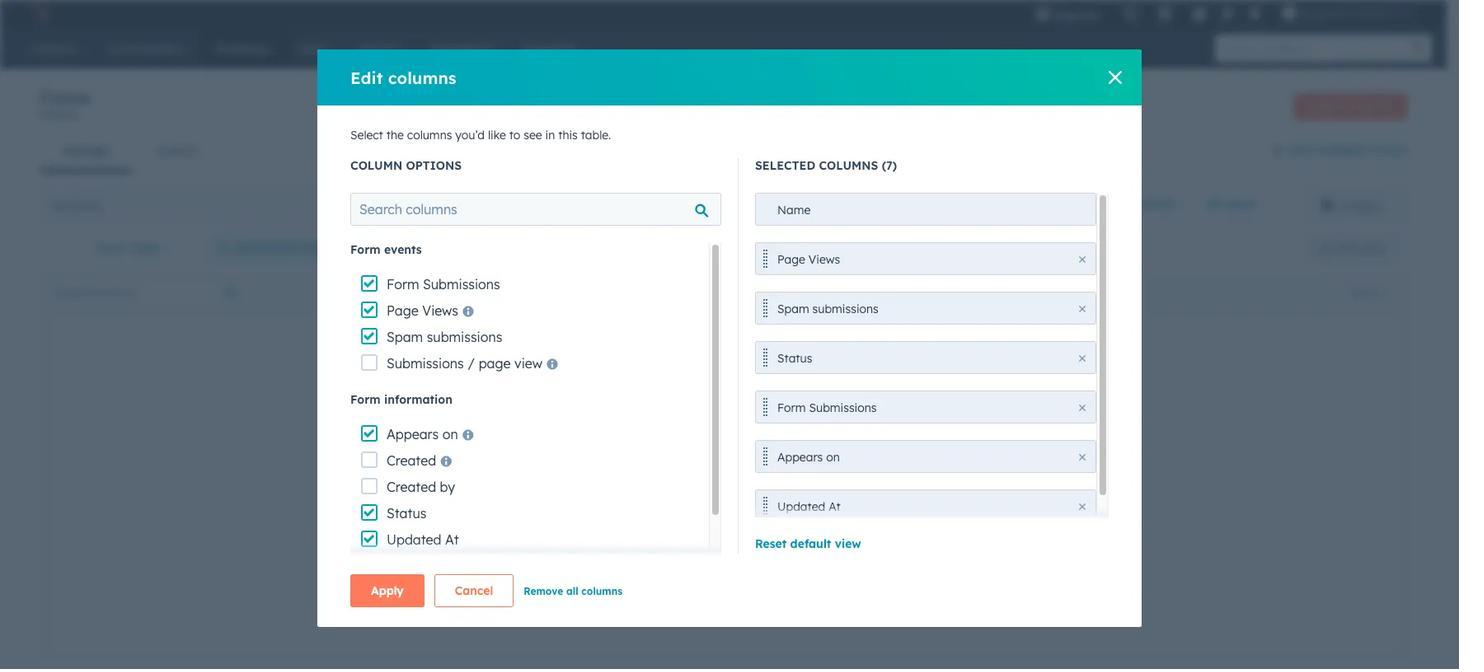 Task type: describe. For each thing, give the bounding box(es) containing it.
close image for appears on
[[1080, 454, 1086, 461]]

all for all views
[[1206, 197, 1221, 212]]

form type
[[97, 241, 159, 256]]

published button
[[375, 189, 710, 222]]

whenever someone completes a form, their details are stored for you in hubspot.
[[516, 540, 786, 595]]

up
[[557, 540, 571, 555]]

apoptosis
[[1301, 7, 1351, 20]]

for
[[744, 560, 759, 575]]

1 vertical spatial spam submissions
[[387, 329, 502, 346]]

advanced filters (1) button
[[208, 232, 359, 265]]

apply button
[[350, 575, 424, 608]]

create for create a free form to start gathering leads
[[489, 378, 544, 398]]

leads
[[576, 398, 620, 419]]

1 vertical spatial appears on
[[778, 450, 840, 465]]

0 vertical spatial updated at
[[778, 500, 841, 515]]

view inside add view (3/50) popup button
[[1107, 197, 1134, 212]]

forms inside button
[[1372, 143, 1408, 158]]

forms inside banner
[[40, 87, 91, 108]]

hubspot link
[[20, 3, 62, 23]]

no
[[626, 507, 642, 522]]

by
[[440, 479, 455, 496]]

selected
[[755, 158, 816, 173]]

all views link
[[1196, 188, 1268, 221]]

hubspot.
[[529, 580, 579, 595]]

remove all columns button
[[524, 581, 623, 601]]

1 horizontal spatial you.
[[651, 540, 676, 555]]

1 vertical spatial form submissions
[[778, 401, 877, 416]]

forms 0 forms
[[40, 87, 91, 121]]

form information
[[350, 393, 453, 407]]

in inside whenever someone completes a form, their details are stored for you in hubspot.
[[516, 580, 525, 595]]

0 horizontal spatial updated at
[[387, 532, 459, 548]]

advanced
[[236, 241, 293, 256]]

gathering
[[489, 398, 571, 419]]

tara schultz image
[[1283, 6, 1298, 21]]

create a free form button
[[1294, 93, 1408, 119]]

forms for non-
[[802, 198, 834, 213]]

needs.
[[681, 454, 716, 469]]

add view (3/50) button
[[1052, 188, 1196, 221]]

to inside the edit columns dialog
[[509, 128, 521, 143]]

(1)
[[333, 241, 348, 256]]

notifications image
[[1248, 7, 1263, 22]]

Search columns search field
[[350, 193, 722, 226]]

1 vertical spatial status
[[387, 506, 427, 522]]

see
[[524, 128, 542, 143]]

developer
[[645, 507, 699, 522]]

calling icon button
[[1117, 2, 1145, 24]]

Search forms search field
[[45, 278, 251, 308]]

find
[[575, 507, 597, 522]]

1 vertical spatial submissions
[[387, 355, 464, 372]]

Search HubSpot search field
[[1216, 35, 1418, 63]]

0
[[40, 109, 46, 121]]

edit columns
[[350, 67, 457, 88]]

all for all forms
[[53, 198, 66, 213]]

columns right edit
[[388, 67, 457, 88]]

1 vertical spatial page
[[387, 303, 419, 319]]

type
[[131, 241, 159, 256]]

gather
[[750, 435, 786, 449]]

your up needed.
[[721, 487, 745, 502]]

analyze button
[[132, 131, 220, 171]]

0 horizontal spatial updated
[[387, 532, 442, 548]]

table.
[[581, 128, 611, 143]]

all forms button
[[40, 189, 375, 222]]

form for create a free form to start gathering leads
[[603, 378, 642, 398]]

search image
[[1413, 43, 1424, 54]]

(7)
[[882, 158, 897, 173]]

form for create a free form
[[1371, 99, 1394, 112]]

non-hubspot forms button
[[710, 189, 1046, 222]]

like
[[488, 128, 506, 143]]

created for created by
[[387, 479, 436, 496]]

forms banner
[[40, 87, 1408, 131]]

advanced filters (1)
[[236, 241, 348, 256]]

close image for submissions
[[1080, 405, 1086, 412]]

options
[[406, 158, 462, 173]]

navigation containing manage
[[40, 131, 220, 172]]

remove
[[524, 586, 563, 598]]

reset default view button
[[755, 537, 862, 552]]

view right default at the right bottom of the page
[[835, 537, 862, 552]]

menu containing apoptosis studios 2
[[1025, 0, 1428, 26]]

columns inside button
[[582, 586, 623, 598]]

reset default view
[[755, 537, 862, 552]]

add
[[1081, 197, 1104, 212]]

free for create a free form
[[1350, 99, 1369, 112]]

apply
[[371, 584, 404, 599]]

edit
[[350, 67, 383, 88]]

help button
[[1186, 0, 1214, 26]]

created by
[[387, 479, 455, 496]]

add view (3/50)
[[1081, 197, 1174, 212]]

apoptosis studios 2
[[1301, 7, 1401, 20]]

follow
[[516, 540, 553, 555]]

you. inside your form wherever your customers find you. no developer needed.
[[600, 507, 622, 522]]

0 vertical spatial submissions
[[423, 276, 500, 293]]

view right page
[[515, 355, 543, 372]]

0 vertical spatial page views
[[778, 252, 840, 267]]

1 vertical spatial on
[[827, 450, 840, 465]]

cancel button
[[434, 575, 514, 608]]

a for create a free form to start gathering leads
[[549, 378, 560, 398]]

wherever
[[668, 487, 718, 502]]

default
[[791, 537, 832, 552]]

details
[[645, 560, 682, 575]]

2 vertical spatial submissions
[[809, 401, 877, 416]]

submissions / page view
[[387, 355, 543, 372]]

notifications button
[[1242, 0, 1270, 26]]

your form wherever your customers find you. no developer needed.
[[516, 487, 745, 522]]

analyze
[[155, 143, 197, 158]]

it
[[609, 540, 617, 555]]

search button
[[1404, 35, 1432, 63]]

in inside the edit columns dialog
[[546, 128, 555, 143]]

0 vertical spatial views
[[809, 252, 840, 267]]

columns up options
[[407, 128, 452, 143]]

remove all columns
[[524, 586, 623, 598]]

apoptosis studios 2 button
[[1273, 0, 1426, 26]]



Task type: vqa. For each thing, say whether or not it's contained in the screenshot.
middle to
yes



Task type: locate. For each thing, give the bounding box(es) containing it.
1 vertical spatial submissions
[[427, 329, 502, 346]]

0 horizontal spatial status
[[387, 506, 427, 522]]

form inside your form wherever your customers find you. no developer needed.
[[639, 487, 665, 502]]

1 horizontal spatial appears
[[778, 450, 823, 465]]

calling icon image
[[1124, 7, 1138, 21]]

0 vertical spatial information
[[384, 393, 453, 407]]

needed.
[[702, 507, 745, 522]]

0 horizontal spatial spam
[[387, 329, 423, 346]]

this
[[558, 128, 578, 143]]

menu item
[[1112, 0, 1115, 26]]

forms
[[49, 109, 78, 121], [69, 198, 100, 213], [802, 198, 834, 213]]

updated at up reset default view
[[778, 500, 841, 515]]

free for create a free form to start gathering leads
[[565, 378, 598, 398]]

settings image
[[1220, 7, 1235, 22]]

in
[[546, 128, 555, 143], [516, 580, 525, 595]]

non-hubspot forms
[[723, 198, 834, 213]]

the down gathering
[[516, 454, 533, 469]]

page down events
[[387, 303, 419, 319]]

0 horizontal spatial to
[[509, 128, 521, 143]]

0 horizontal spatial free
[[565, 378, 598, 398]]

0 vertical spatial at
[[829, 500, 841, 515]]

forms inside forms 0 forms
[[49, 109, 78, 121]]

forms inside button
[[69, 198, 100, 213]]

1 vertical spatial to
[[647, 378, 664, 398]]

all left the views
[[1206, 197, 1221, 212]]

0 vertical spatial the
[[387, 128, 404, 143]]

2 vertical spatial a
[[575, 560, 582, 575]]

1 vertical spatial information
[[536, 454, 600, 469]]

form submissions up gather
[[778, 401, 877, 416]]

your left business
[[603, 454, 628, 469]]

updated up reset default view
[[778, 500, 826, 515]]

0 horizontal spatial appears on
[[387, 426, 458, 443]]

0 vertical spatial updated
[[778, 500, 826, 515]]

0 vertical spatial appears
[[387, 426, 439, 443]]

0 vertical spatial a
[[1341, 99, 1348, 112]]

updated at
[[778, 500, 841, 515], [387, 532, 459, 548]]

information up find
[[536, 454, 600, 469]]

non‑hubspot forms
[[1289, 143, 1408, 158]]

to right like
[[509, 128, 521, 143]]

0 vertical spatial created
[[387, 453, 436, 469]]

create inside create a free form to start gathering leads
[[489, 378, 544, 398]]

page down name
[[778, 252, 806, 267]]

all views
[[1206, 197, 1257, 212]]

in down completes
[[516, 580, 525, 595]]

1 vertical spatial form
[[603, 378, 642, 398]]

form up no
[[639, 487, 665, 502]]

1 vertical spatial create
[[489, 378, 544, 398]]

0 horizontal spatial spam submissions
[[387, 329, 502, 346]]

their
[[618, 560, 642, 575]]

actions button
[[1339, 282, 1403, 304]]

a up non‑hubspot forms
[[1341, 99, 1348, 112]]

1 horizontal spatial updated
[[778, 500, 826, 515]]

form submissions down events
[[387, 276, 500, 293]]

to left gather
[[735, 435, 747, 449]]

form up non‑hubspot forms
[[1371, 99, 1394, 112]]

/
[[468, 355, 475, 372]]

upgrade image
[[1036, 7, 1051, 22]]

0 vertical spatial in
[[546, 128, 555, 143]]

0 horizontal spatial forms
[[40, 87, 91, 108]]

0 vertical spatial page
[[778, 252, 806, 267]]

business
[[631, 454, 677, 469]]

view inside save view button
[[1362, 242, 1383, 254]]

close image for views
[[1080, 256, 1086, 263]]

save
[[1336, 242, 1359, 254]]

are
[[685, 560, 703, 575]]

1 horizontal spatial submissions
[[813, 302, 879, 317]]

in right see
[[546, 128, 555, 143]]

you
[[762, 560, 782, 575]]

to inside create a free form to start gathering leads
[[647, 378, 664, 398]]

someone
[[736, 540, 786, 555]]

create a free form
[[1308, 99, 1394, 112]]

1 horizontal spatial appears on
[[778, 450, 840, 465]]

appears on down form information
[[387, 426, 458, 443]]

folders
[[1342, 198, 1381, 213]]

view right add
[[1107, 197, 1134, 212]]

forms up 0
[[40, 87, 91, 108]]

0 horizontal spatial create
[[489, 378, 544, 398]]

non‑hubspot
[[1289, 143, 1368, 158]]

0 vertical spatial appears on
[[387, 426, 458, 443]]

0 horizontal spatial page
[[387, 303, 419, 319]]

published
[[388, 198, 441, 213]]

1 horizontal spatial in
[[546, 128, 555, 143]]

columns down form,
[[582, 586, 623, 598]]

1 vertical spatial free
[[565, 378, 598, 398]]

views
[[1225, 197, 1257, 212]]

0 vertical spatial forms
[[40, 87, 91, 108]]

1 horizontal spatial spam
[[778, 302, 810, 317]]

column
[[350, 158, 403, 173]]

forms down manage button
[[69, 198, 100, 213]]

a inside "button"
[[1341, 99, 1348, 112]]

submissions
[[423, 276, 500, 293], [387, 355, 464, 372], [809, 401, 877, 416]]

marketplaces button
[[1148, 0, 1183, 26]]

1 vertical spatial spam
[[387, 329, 423, 346]]

created up created by
[[387, 453, 436, 469]]

1 horizontal spatial a
[[575, 560, 582, 575]]

forms for forms
[[49, 109, 78, 121]]

save view button
[[1308, 235, 1397, 261]]

views down name
[[809, 252, 840, 267]]

a
[[1341, 99, 1348, 112], [549, 378, 560, 398], [575, 560, 582, 575]]

0 vertical spatial free
[[1350, 99, 1369, 112]]

0 vertical spatial close image
[[1080, 454, 1086, 461]]

form left start
[[603, 378, 642, 398]]

1 vertical spatial updated
[[387, 532, 442, 548]]

studios
[[1354, 7, 1392, 20]]

2 horizontal spatial to
[[735, 435, 747, 449]]

1 horizontal spatial the
[[516, 454, 533, 469]]

select
[[350, 128, 383, 143]]

close image for updated at
[[1080, 504, 1086, 510]]

0 horizontal spatial at
[[445, 532, 459, 548]]

0 horizontal spatial views
[[422, 303, 459, 319]]

edit columns dialog
[[318, 49, 1142, 628]]

help image
[[1193, 7, 1208, 22]]

you. left no
[[600, 507, 622, 522]]

2 created from the top
[[387, 479, 436, 496]]

1 horizontal spatial all
[[1206, 197, 1221, 212]]

1 vertical spatial updated at
[[387, 532, 459, 548]]

1 vertical spatial page views
[[387, 303, 459, 319]]

when
[[575, 540, 606, 555]]

you. up details at the bottom of the page
[[651, 540, 676, 555]]

form inside create a free form to start gathering leads
[[603, 378, 642, 398]]

0 horizontal spatial form submissions
[[387, 276, 500, 293]]

customers
[[516, 507, 572, 522]]

1 vertical spatial appears
[[778, 450, 823, 465]]

to inside the designed to gather the information your business needs.
[[735, 435, 747, 449]]

form inside "button"
[[1371, 99, 1394, 112]]

columns left (7)
[[819, 158, 879, 173]]

status
[[778, 351, 813, 366], [387, 506, 427, 522]]

create down page
[[489, 378, 544, 398]]

1 vertical spatial close image
[[1080, 504, 1086, 510]]

1 horizontal spatial to
[[647, 378, 664, 398]]

whenever
[[679, 540, 733, 555]]

forms down create a free form "button" at top
[[1372, 143, 1408, 158]]

submissions
[[813, 302, 879, 317], [427, 329, 502, 346]]

1 horizontal spatial page views
[[778, 252, 840, 267]]

close image
[[1080, 454, 1086, 461], [1080, 504, 1086, 510]]

completes
[[516, 560, 572, 575]]

0 horizontal spatial a
[[549, 378, 560, 398]]

selected columns (7)
[[755, 158, 897, 173]]

1 close image from the top
[[1080, 454, 1086, 461]]

on
[[443, 426, 458, 443], [827, 450, 840, 465]]

1 horizontal spatial at
[[829, 500, 841, 515]]

appears down gather
[[778, 450, 823, 465]]

hubspot
[[751, 198, 799, 213]]

1 horizontal spatial create
[[1308, 99, 1339, 112]]

1 horizontal spatial page
[[778, 252, 806, 267]]

manage button
[[40, 131, 132, 171]]

0 vertical spatial spam
[[778, 302, 810, 317]]

start
[[669, 378, 709, 398]]

view right save
[[1362, 242, 1383, 254]]

spam submissions
[[778, 302, 879, 317], [387, 329, 502, 346]]

the
[[387, 128, 404, 143], [516, 454, 533, 469]]

updated down created by
[[387, 532, 442, 548]]

you'd
[[455, 128, 485, 143]]

0 vertical spatial status
[[778, 351, 813, 366]]

appears down form information
[[387, 426, 439, 443]]

views
[[809, 252, 840, 267], [422, 303, 459, 319]]

at down the by
[[445, 532, 459, 548]]

name
[[778, 203, 811, 218]]

create
[[1308, 99, 1339, 112], [489, 378, 544, 398]]

(3/50)
[[1137, 197, 1174, 212]]

a inside whenever someone completes a form, their details are stored for you in hubspot.
[[575, 560, 582, 575]]

page views down name
[[778, 252, 840, 267]]

events
[[384, 242, 422, 257]]

your up no
[[612, 487, 636, 502]]

the inside the designed to gather the information your business needs.
[[516, 454, 533, 469]]

save view
[[1336, 242, 1383, 254]]

1 horizontal spatial information
[[536, 454, 600, 469]]

actions
[[1349, 287, 1384, 299]]

views up submissions / page view
[[422, 303, 459, 319]]

navigation
[[40, 131, 220, 172]]

a left form,
[[575, 560, 582, 575]]

a for create a free form
[[1341, 99, 1348, 112]]

information down submissions / page view
[[384, 393, 453, 407]]

0 vertical spatial you.
[[600, 507, 622, 522]]

a left leads
[[549, 378, 560, 398]]

1 created from the top
[[387, 453, 436, 469]]

1 vertical spatial in
[[516, 580, 525, 595]]

a inside create a free form to start gathering leads
[[549, 378, 560, 398]]

select the columns you'd like to see in this table.
[[350, 128, 611, 143]]

upgrade
[[1054, 8, 1100, 21]]

1 vertical spatial you.
[[651, 540, 676, 555]]

to left start
[[647, 378, 664, 398]]

marketplaces image
[[1158, 7, 1173, 22]]

your inside the designed to gather the information your business needs.
[[603, 454, 628, 469]]

the right select
[[387, 128, 404, 143]]

2 vertical spatial to
[[735, 435, 747, 449]]

0 horizontal spatial you.
[[600, 507, 622, 522]]

cancel
[[455, 584, 493, 599]]

page views down events
[[387, 303, 459, 319]]

at up default at the right bottom of the page
[[829, 500, 841, 515]]

filters
[[296, 241, 330, 256]]

follow up when it suits you.
[[516, 540, 676, 555]]

column options
[[350, 158, 462, 173]]

hubspot image
[[30, 3, 49, 23]]

updated at down created by
[[387, 532, 459, 548]]

1 horizontal spatial form submissions
[[778, 401, 877, 416]]

1 vertical spatial a
[[549, 378, 560, 398]]

1 horizontal spatial on
[[827, 450, 840, 465]]

0 horizontal spatial appears
[[387, 426, 439, 443]]

settings link
[[1218, 5, 1238, 22]]

0 horizontal spatial in
[[516, 580, 525, 595]]

all
[[566, 586, 579, 598]]

create for create a free form
[[1308, 99, 1339, 112]]

forms down selected columns (7)
[[802, 198, 834, 213]]

1 vertical spatial forms
[[1372, 143, 1408, 158]]

0 horizontal spatial all
[[53, 198, 66, 213]]

0 horizontal spatial the
[[387, 128, 404, 143]]

1 horizontal spatial free
[[1350, 99, 1369, 112]]

1 vertical spatial created
[[387, 479, 436, 496]]

appears on down gather
[[778, 450, 840, 465]]

close image for columns
[[1109, 71, 1122, 84]]

all down manage
[[53, 198, 66, 213]]

form events
[[350, 242, 422, 257]]

1 horizontal spatial forms
[[1372, 143, 1408, 158]]

0 horizontal spatial page views
[[387, 303, 459, 319]]

created
[[387, 453, 436, 469], [387, 479, 436, 496]]

2 close image from the top
[[1080, 504, 1086, 510]]

designed to gather the information your business needs.
[[516, 435, 786, 469]]

all
[[1206, 197, 1221, 212], [53, 198, 66, 213]]

created for created
[[387, 453, 436, 469]]

manage
[[63, 143, 109, 158]]

close image for submissions
[[1080, 306, 1086, 313]]

all forms
[[53, 198, 100, 213]]

2 horizontal spatial a
[[1341, 99, 1348, 112]]

2
[[1395, 7, 1401, 20]]

0 vertical spatial form submissions
[[387, 276, 500, 293]]

create up the "non‑hubspot"
[[1308, 99, 1339, 112]]

close image
[[1109, 71, 1122, 84], [1080, 256, 1086, 263], [1080, 306, 1086, 313], [1080, 355, 1086, 362], [1080, 405, 1086, 412]]

information inside the designed to gather the information your business needs.
[[536, 454, 600, 469]]

1 horizontal spatial views
[[809, 252, 840, 267]]

menu
[[1025, 0, 1428, 26]]

free inside create a free form to start gathering leads
[[565, 378, 598, 398]]

form,
[[585, 560, 614, 575]]

1 horizontal spatial status
[[778, 351, 813, 366]]

stored
[[706, 560, 740, 575]]

0 vertical spatial on
[[443, 426, 458, 443]]

form inside popup button
[[97, 241, 128, 256]]

created left the by
[[387, 479, 436, 496]]

0 horizontal spatial submissions
[[427, 329, 502, 346]]

information inside the edit columns dialog
[[384, 393, 453, 407]]

create inside "button"
[[1308, 99, 1339, 112]]

0 vertical spatial to
[[509, 128, 521, 143]]

1 horizontal spatial spam submissions
[[778, 302, 879, 317]]

free inside "button"
[[1350, 99, 1369, 112]]

the inside dialog
[[387, 128, 404, 143]]

non‑hubspot forms button
[[1272, 140, 1408, 162]]

forms right 0
[[49, 109, 78, 121]]

at
[[829, 500, 841, 515], [445, 532, 459, 548]]

0 vertical spatial create
[[1308, 99, 1339, 112]]

0 horizontal spatial on
[[443, 426, 458, 443]]

1 vertical spatial the
[[516, 454, 533, 469]]

0 vertical spatial spam submissions
[[778, 302, 879, 317]]

forms inside button
[[802, 198, 834, 213]]

all inside button
[[53, 198, 66, 213]]

1 vertical spatial at
[[445, 532, 459, 548]]

0 vertical spatial submissions
[[813, 302, 879, 317]]

form type button
[[87, 232, 181, 265]]

1 horizontal spatial updated at
[[778, 500, 841, 515]]

non-
[[723, 198, 751, 213]]

create a free form to start gathering leads
[[489, 378, 709, 419]]



